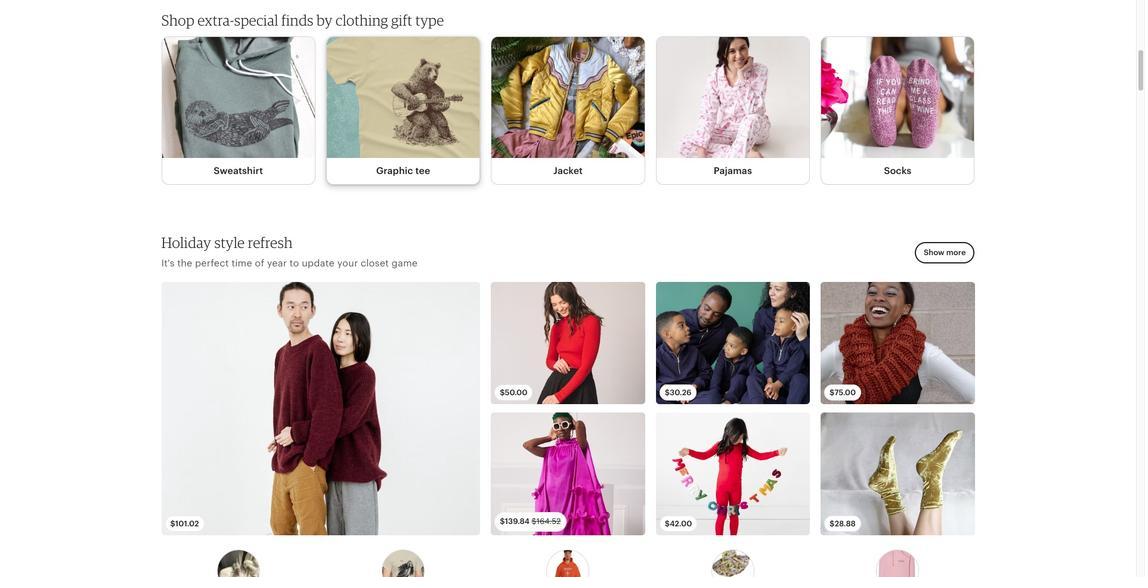 Task type: vqa. For each thing, say whether or not it's contained in the screenshot.
It's
yes



Task type: locate. For each thing, give the bounding box(es) containing it.
jackets & coats image
[[877, 550, 919, 577]]

special
[[234, 11, 278, 29]]

game
[[392, 258, 418, 269]]

socks
[[884, 165, 912, 177]]

dresses image
[[712, 550, 755, 577]]

womens turtleneck, slim-fit turtleneck, red long sleeve ribbed stretch turtleneck perfect for autumn, winter and spring, turtleneck top image
[[491, 282, 645, 405]]

75.00
[[835, 388, 856, 397]]

holiday
[[161, 234, 211, 252]]

shop
[[161, 11, 195, 29]]

$ 28.88
[[830, 519, 856, 528]]

chunky orange infinity scarf, handknit burnt orange circle scarf, women's handmade winter knitted infinity scarf, ready to ship image
[[821, 282, 975, 405]]

finds
[[281, 11, 314, 29]]

sweatshirt
[[214, 165, 263, 177]]

30.26
[[670, 388, 692, 397]]

hammersmith pink maxi premium vintage plisse dress| classy ruffle neck short sleeved dress| formal plus size| wedding guest| african print image
[[491, 413, 645, 536]]

$ for $ 50.00
[[500, 388, 505, 397]]

$ 42.00
[[665, 519, 692, 528]]

by
[[317, 11, 333, 29]]

year
[[267, 258, 287, 269]]

$ 139.84 $ 164.52
[[500, 518, 561, 526]]

$ for $ 101.02
[[170, 519, 175, 528]]

42.00
[[670, 519, 692, 528]]

style
[[214, 234, 245, 252]]

tee
[[416, 165, 430, 177]]

to
[[290, 258, 299, 269]]

extra-
[[198, 11, 234, 29]]

$
[[500, 388, 505, 397], [665, 388, 670, 397], [830, 388, 835, 397], [500, 518, 505, 526], [532, 518, 537, 526], [170, 519, 175, 528], [665, 519, 670, 528], [830, 519, 835, 528]]

sweatshirts image
[[547, 550, 590, 577]]

139.84
[[505, 518, 530, 526]]

28.88
[[835, 519, 856, 528]]

$ for $ 28.88
[[830, 519, 835, 528]]

graphic
[[376, 165, 413, 177]]

merry christmas felt garland banner | rainbow christmas banner | whimsy christmas | christmas decor image
[[656, 413, 810, 536]]

the
[[177, 258, 192, 269]]

update
[[302, 258, 335, 269]]

sweaters image
[[217, 550, 260, 577]]

101.02
[[175, 519, 199, 528]]

holiday style refresh it's the perfect time of year to update your closet game
[[161, 234, 418, 269]]

shop extra-special finds by clothing gift type
[[161, 11, 444, 29]]

164.52
[[537, 518, 561, 526]]



Task type: describe. For each thing, give the bounding box(es) containing it.
$ 101.02
[[170, 519, 199, 528]]

perfect
[[195, 258, 229, 269]]

it's
[[161, 258, 175, 269]]

burgundy sweater for men, wool knit sweater, heavy and warm knitwear, oversize silhouette image
[[161, 282, 480, 536]]

time
[[232, 258, 252, 269]]

of
[[255, 258, 264, 269]]

jacket
[[553, 165, 583, 177]]

tops & tees image
[[382, 550, 425, 577]]

$ 75.00
[[830, 388, 856, 397]]

closet
[[361, 258, 389, 269]]

your
[[337, 258, 358, 269]]

clothing
[[336, 11, 388, 29]]

fleeced ribbed two piece set  matching streetwear matching couple unisex clothing zip-up tracksuit boys girls men women dreambuy image
[[656, 282, 810, 405]]

$ 50.00
[[500, 388, 528, 397]]

$ for $ 30.26
[[665, 388, 670, 397]]

type
[[415, 11, 444, 29]]

refresh
[[248, 234, 293, 252]]

gift
[[391, 11, 412, 29]]

$ for $ 75.00
[[830, 388, 835, 397]]

pajamas
[[714, 165, 752, 177]]

graphic tee
[[376, 165, 430, 177]]

$ for $ 139.84 $ 164.52
[[500, 518, 505, 526]]

$ 30.26
[[665, 388, 692, 397]]

velvet socks golden yellow soft cozy handmade women's boot socks gift for girl image
[[821, 413, 975, 536]]

$ for $ 42.00
[[665, 519, 670, 528]]

50.00
[[505, 388, 528, 397]]



